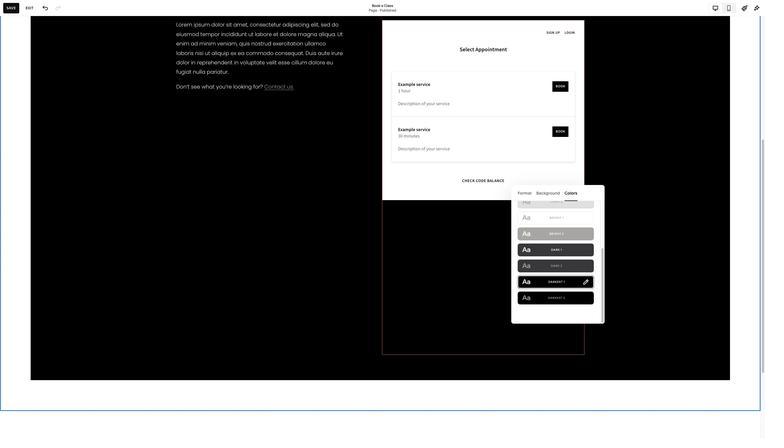 Task type: locate. For each thing, give the bounding box(es) containing it.
2 dark from the top
[[551, 265, 560, 268]]

darkest down darkest 1
[[548, 297, 563, 300]]

class up published
[[384, 3, 393, 8]]

a inside button
[[32, 151, 34, 157]]

0 vertical spatial book
[[372, 3, 381, 8]]

1 vertical spatial darkest
[[548, 297, 563, 300]]

our
[[21, 100, 28, 105]]

class
[[384, 3, 393, 8], [35, 151, 45, 157]]

6 aa from the top
[[522, 278, 531, 286]]

light 2
[[551, 200, 563, 204]]

dark for dark 2
[[551, 265, 560, 268]]

a
[[381, 3, 383, 8], [32, 151, 34, 157]]

contact
[[21, 74, 36, 80]]

0 vertical spatial tab list
[[709, 3, 736, 13]]

dark down the bright 2
[[551, 249, 560, 252]]

2 right light
[[561, 200, 563, 204]]

1 up darkest 2 on the right
[[564, 281, 565, 284]]

book
[[372, 3, 381, 8], [21, 151, 31, 157]]

1 down the bright 2
[[561, 249, 562, 252]]

contact us button
[[0, 71, 95, 83]]

home
[[11, 11, 22, 15], [21, 62, 32, 67]]

but
[[49, 188, 55, 192]]

home down save
[[11, 11, 22, 15]]

home down main navigation at the left top
[[21, 62, 32, 67]]

0 vertical spatial pages
[[10, 27, 34, 37]]

system
[[10, 257, 24, 263]]

1 vertical spatial dark
[[551, 265, 560, 268]]

class for book a class page · published
[[384, 3, 393, 8]]

disabled
[[73, 183, 87, 187]]

aa for dark 1
[[522, 246, 531, 254]]

2 aa from the top
[[522, 214, 531, 222]]

the
[[13, 192, 19, 197]]

0 horizontal spatial book
[[21, 151, 31, 157]]

0 vertical spatial darkest
[[548, 281, 563, 284]]

home button
[[0, 6, 29, 19], [0, 58, 95, 71]]

pages
[[10, 27, 34, 37], [25, 257, 37, 263]]

page
[[369, 8, 377, 12]]

7 aa from the top
[[522, 294, 531, 302]]

0 vertical spatial dark
[[551, 249, 560, 252]]

0 vertical spatial class
[[384, 3, 393, 8]]

they're
[[61, 183, 72, 187]]

bright 2
[[550, 233, 564, 236]]

1 vertical spatial book
[[21, 151, 31, 157]]

location
[[21, 126, 37, 131]]

a inside book a class page · published
[[381, 3, 383, 8]]

main navigation
[[10, 48, 46, 54]]

1 vertical spatial home button
[[0, 58, 95, 71]]

1 for darkest 1
[[564, 281, 565, 284]]

protected,
[[31, 188, 49, 192]]

dark 2
[[551, 265, 562, 268]]

tab list
[[709, 3, 736, 13], [518, 185, 598, 201]]

colors
[[565, 191, 577, 196]]

published
[[380, 8, 396, 12]]

1 horizontal spatial book
[[372, 3, 381, 8]]

class inside book a class button
[[35, 151, 45, 157]]

0 vertical spatial 1
[[562, 216, 564, 220]]

5 aa from the top
[[522, 262, 531, 270]]

bright down light
[[550, 216, 562, 220]]

system pages
[[10, 257, 37, 263]]

navigation
[[22, 48, 46, 54]]

0 vertical spatial home button
[[0, 6, 29, 19]]

2 down bright 1
[[562, 233, 564, 236]]

0 vertical spatial a
[[381, 3, 383, 8]]

format
[[518, 191, 532, 196]]

1
[[562, 216, 564, 220], [561, 249, 562, 252], [564, 281, 565, 284]]

aa
[[522, 198, 531, 206], [522, 214, 531, 222], [522, 230, 531, 238], [522, 246, 531, 254], [522, 262, 531, 270], [522, 278, 531, 286], [522, 294, 531, 302]]

1 horizontal spatial tab list
[[709, 3, 736, 13]]

book inside button
[[21, 151, 31, 157]]

password-
[[14, 188, 31, 192]]

save
[[6, 6, 16, 10]]

darkest down the dark 2
[[548, 281, 563, 284]]

book a class
[[21, 151, 45, 157]]

1 aa from the top
[[522, 198, 531, 206]]

1 vertical spatial tab list
[[518, 185, 598, 201]]

3 aa from the top
[[522, 230, 531, 238]]

pages up main navigation at the left top
[[10, 27, 34, 37]]

a up published
[[381, 3, 383, 8]]

contact us
[[21, 74, 42, 80]]

1 vertical spatial home
[[21, 62, 32, 67]]

not linked
[[10, 170, 34, 176]]

classes
[[21, 113, 36, 118]]

1 vertical spatial class
[[35, 151, 45, 157]]

aa for dark 2
[[522, 262, 531, 270]]

0 horizontal spatial a
[[32, 151, 34, 157]]

dark
[[551, 249, 560, 252], [551, 265, 560, 268]]

book inside book a class page · published
[[372, 3, 381, 8]]

background
[[536, 191, 560, 196]]

0 horizontal spatial class
[[35, 151, 45, 157]]

2 for darkest 2
[[563, 297, 565, 300]]

bright for bright 1
[[550, 216, 562, 220]]

about
[[21, 87, 33, 92]]

1 horizontal spatial class
[[384, 3, 393, 8]]

1 vertical spatial pages
[[25, 257, 37, 263]]

1 dark from the top
[[551, 249, 560, 252]]

2 vertical spatial 1
[[564, 281, 565, 284]]

bright
[[550, 216, 562, 220], [550, 233, 561, 236]]

1 horizontal spatial a
[[381, 3, 383, 8]]

1 up the bright 2
[[562, 216, 564, 220]]

linked
[[19, 170, 34, 176]]

location button
[[0, 122, 95, 135]]

website
[[10, 270, 25, 276]]

class down location button
[[35, 151, 45, 157]]

book up ·
[[372, 3, 381, 8]]

book up linked
[[21, 151, 31, 157]]

0 horizontal spatial tab list
[[518, 185, 598, 201]]

darkest
[[548, 281, 563, 284], [548, 297, 563, 300]]

4 aa from the top
[[522, 246, 531, 254]]

dark up darkest 1
[[551, 265, 560, 268]]

main
[[10, 48, 21, 54]]

1 vertical spatial a
[[32, 151, 34, 157]]

bright down bright 1
[[550, 233, 561, 236]]

don't
[[64, 188, 72, 192]]

instructors
[[29, 100, 50, 105]]

class for book a class
[[35, 151, 45, 157]]

a up linked
[[32, 151, 34, 157]]

2
[[561, 200, 563, 204], [562, 233, 564, 236], [561, 265, 562, 268], [563, 297, 565, 300]]

navigation.
[[20, 192, 38, 197]]

1 vertical spatial bright
[[550, 233, 561, 236]]

2 up darkest 1
[[561, 265, 562, 268]]

aa for bright 1
[[522, 214, 531, 222]]

2 down darkest 1
[[563, 297, 565, 300]]

about button
[[0, 83, 95, 96]]

system pages button
[[10, 254, 86, 266]]

format button
[[518, 185, 532, 201]]

pages up tools
[[25, 257, 37, 263]]

1 vertical spatial 1
[[561, 249, 562, 252]]

0 vertical spatial home
[[11, 11, 22, 15]]

these
[[10, 183, 20, 187]]

0 vertical spatial bright
[[550, 216, 562, 220]]

website tools
[[10, 270, 36, 276]]

classes button
[[0, 109, 95, 122]]

class inside book a class page · published
[[384, 3, 393, 8]]

darkest for darkest 2
[[548, 297, 563, 300]]



Task type: describe. For each thing, give the bounding box(es) containing it.
book a class button
[[0, 148, 95, 160]]

darkest for darkest 1
[[548, 281, 563, 284]]

dark for dark 1
[[551, 249, 560, 252]]

a for book a class page · published
[[381, 3, 383, 8]]

discover
[[10, 197, 24, 201]]

our instructors
[[21, 100, 50, 105]]

unless
[[49, 183, 60, 187]]

public
[[38, 183, 48, 187]]

bright 1
[[550, 216, 564, 220]]

2 for bright 2
[[562, 233, 564, 236]]

book for book a class page · published
[[372, 3, 381, 8]]

not
[[10, 170, 18, 176]]

·
[[378, 8, 379, 12]]

2 home button from the top
[[0, 58, 95, 71]]

aa for light 2
[[522, 198, 531, 206]]

2 for light 2
[[561, 200, 563, 204]]

are
[[32, 183, 37, 187]]

also
[[72, 192, 79, 197]]

2 for dark 2
[[561, 265, 562, 268]]

background button
[[536, 185, 560, 201]]

aa for bright 2
[[522, 230, 531, 238]]

light
[[551, 200, 560, 204]]

darkest 2
[[548, 297, 565, 300]]

tools
[[26, 270, 36, 276]]

they
[[56, 188, 63, 192]]

1 for bright 1
[[562, 216, 564, 220]]

colors button
[[565, 185, 577, 201]]

search
[[39, 192, 50, 197]]

1 for dark 1
[[561, 249, 562, 252]]

tab list containing format
[[518, 185, 598, 201]]

book for book a class
[[21, 151, 31, 157]]

exit
[[26, 6, 34, 10]]

darkest 1
[[548, 281, 565, 284]]

website tools button
[[10, 267, 86, 279]]

bright for bright 2
[[550, 233, 561, 236]]

in
[[10, 192, 13, 197]]

pages inside button
[[25, 257, 37, 263]]

aa for darkest 2
[[522, 294, 531, 302]]

these pages are public unless they're disabled or password-protected, but they don't appear in the navigation. search engines can also discover them.
[[10, 183, 87, 201]]

1 home button from the top
[[0, 6, 29, 19]]

exit button
[[22, 3, 37, 13]]

us
[[37, 74, 42, 80]]

book a class page · published
[[369, 3, 396, 12]]

pages
[[21, 183, 31, 187]]

save button
[[3, 3, 19, 13]]

or
[[10, 188, 13, 192]]

our instructors button
[[0, 96, 95, 109]]

engines
[[51, 192, 64, 197]]

appear
[[73, 188, 85, 192]]

dark 1
[[551, 249, 562, 252]]

them.
[[25, 197, 34, 201]]

can
[[65, 192, 71, 197]]

aa for darkest 1
[[522, 278, 531, 286]]

a for book a class
[[32, 151, 34, 157]]



Task type: vqa. For each thing, say whether or not it's contained in the screenshot.
the bottommost a
yes



